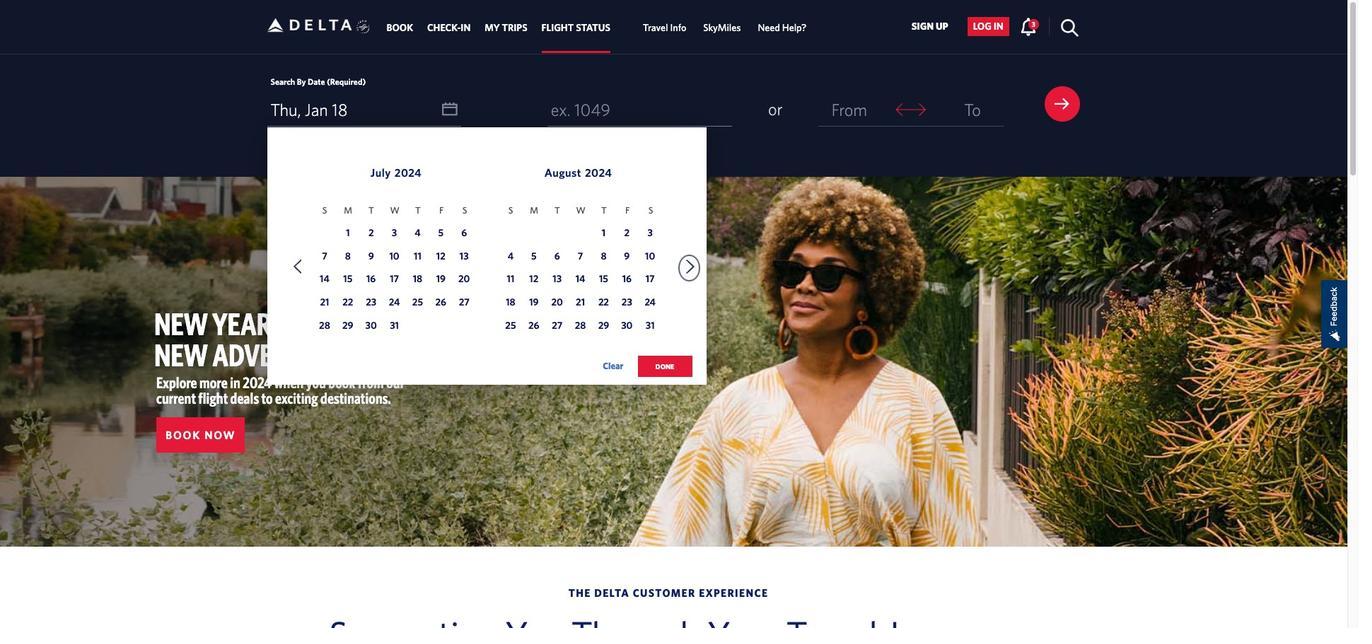 Task type: locate. For each thing, give the bounding box(es) containing it.
book left now
[[166, 429, 201, 442]]

22 link
[[339, 295, 357, 313], [595, 295, 613, 313]]

1 t from the left
[[369, 205, 374, 216]]

2 link for august 2024
[[618, 225, 636, 243]]

2 2 link from the left
[[618, 225, 636, 243]]

t
[[369, 205, 374, 216], [415, 205, 421, 216], [555, 205, 560, 216], [601, 205, 607, 216]]

13
[[460, 250, 469, 261], [553, 273, 562, 285]]

1 21 link from the left
[[316, 295, 334, 313]]

29 up book
[[342, 320, 353, 331]]

1 horizontal spatial 3 link
[[641, 225, 660, 243]]

0 horizontal spatial 2024
[[243, 374, 272, 391]]

from link
[[819, 93, 880, 126]]

1 22 from the left
[[343, 297, 353, 308]]

30 up from
[[366, 320, 377, 331]]

0 horizontal spatial 21
[[320, 297, 329, 308]]

2 23 from the left
[[622, 297, 632, 308]]

19 link
[[432, 271, 450, 290], [525, 295, 543, 313]]

1 horizontal spatial 17
[[646, 273, 655, 285]]

18 inside popup button
[[332, 100, 348, 119]]

1 22 link from the left
[[339, 295, 357, 313]]

0 vertical spatial 12
[[436, 250, 446, 261]]

8
[[345, 250, 351, 261], [601, 250, 607, 261]]

2 31 from the left
[[646, 320, 655, 331]]

1 28 link from the left
[[316, 318, 334, 336]]

24 for first the 24 link from the left
[[389, 297, 400, 308]]

check-in
[[427, 22, 471, 33]]

skymiles
[[703, 22, 741, 33]]

0 horizontal spatial 26 link
[[432, 295, 450, 313]]

1 horizontal spatial 12
[[529, 273, 539, 285]]

0 horizontal spatial w
[[390, 205, 399, 216]]

1 vertical spatial 18 link
[[502, 295, 520, 313]]

1 vertical spatial 25 link
[[502, 318, 520, 336]]

1 30 from the left
[[366, 320, 377, 331]]

log in
[[973, 21, 1004, 32]]

2 1 from the left
[[602, 227, 606, 238]]

1 vertical spatial 13 link
[[548, 271, 567, 290]]

30
[[366, 320, 377, 331], [621, 320, 633, 331]]

when
[[274, 374, 304, 391]]

2 w from the left
[[576, 205, 586, 216]]

20 for '20' link to the right
[[552, 297, 563, 308]]

1 15 link from the left
[[339, 271, 357, 290]]

Search By Date (Required) text field
[[267, 93, 461, 127]]

1 vertical spatial 5
[[531, 250, 537, 261]]

sign up link
[[906, 17, 954, 36]]

1 horizontal spatial 3
[[648, 227, 653, 238]]

1 vertical spatial 4
[[508, 250, 514, 261]]

0 horizontal spatial 20
[[458, 273, 470, 285]]

2 24 link from the left
[[641, 295, 660, 313]]

29 link up book
[[339, 318, 357, 336]]

calendar expanded, use arrow keys to select date application
[[267, 127, 706, 392]]

4 s from the left
[[649, 205, 653, 216]]

0 horizontal spatial 8 link
[[339, 248, 357, 266]]

f for august 2024
[[625, 205, 630, 216]]

0 vertical spatial in
[[994, 21, 1004, 32]]

0 vertical spatial 18
[[332, 100, 348, 119]]

2 30 from the left
[[621, 320, 633, 331]]

book inside 'link'
[[166, 429, 201, 442]]

book inside "tab list"
[[387, 22, 413, 33]]

flight status link
[[542, 15, 610, 41]]

0 horizontal spatial 14 link
[[316, 271, 334, 290]]

29
[[342, 320, 353, 331], [598, 320, 609, 331]]

4 for the rightmost 4 link
[[508, 250, 514, 261]]

1 31 from the left
[[390, 320, 399, 331]]

22
[[343, 297, 353, 308], [598, 297, 609, 308]]

1 horizontal spatial 4
[[508, 250, 514, 261]]

20 for the top '20' link
[[458, 273, 470, 285]]

book for book now
[[166, 429, 201, 442]]

1 horizontal spatial 8 link
[[595, 248, 613, 266]]

4 t from the left
[[601, 205, 607, 216]]

3 for august 2024
[[648, 227, 653, 238]]

check-in link
[[427, 15, 471, 41]]

1 m from the left
[[344, 205, 352, 216]]

16 link
[[362, 271, 380, 290], [618, 271, 636, 290]]

24
[[389, 297, 400, 308], [645, 297, 656, 308]]

7
[[322, 250, 327, 261], [578, 250, 583, 261]]

0 horizontal spatial 11
[[414, 250, 422, 261]]

deals
[[230, 389, 259, 407]]

0 horizontal spatial 21 link
[[316, 295, 334, 313]]

30 up clear at the left of page
[[621, 320, 633, 331]]

0 horizontal spatial 23
[[366, 297, 377, 308]]

book link
[[387, 15, 413, 41]]

19
[[436, 273, 446, 285], [529, 297, 539, 308]]

from
[[832, 100, 867, 119]]

4 for the top 4 link
[[415, 227, 421, 238]]

18
[[332, 100, 348, 119], [413, 273, 423, 285], [506, 297, 516, 308]]

t down july
[[369, 205, 374, 216]]

0 horizontal spatial 27
[[459, 297, 470, 308]]

1 horizontal spatial 23
[[622, 297, 632, 308]]

t down the august 2024
[[601, 205, 607, 216]]

1 horizontal spatial 13
[[553, 273, 562, 285]]

0 horizontal spatial 27 link
[[455, 295, 473, 313]]

1 29 from the left
[[342, 320, 353, 331]]

0 horizontal spatial m
[[344, 205, 352, 216]]

0 horizontal spatial 28
[[319, 320, 330, 331]]

0 horizontal spatial 19 link
[[432, 271, 450, 290]]

2 28 from the left
[[575, 320, 586, 331]]

0 horizontal spatial 31 link
[[385, 318, 404, 336]]

2 horizontal spatial 3 link
[[1020, 17, 1039, 35]]

29 link up clear at the left of page
[[595, 318, 613, 336]]

1
[[346, 227, 350, 238], [602, 227, 606, 238]]

1 horizontal spatial 30
[[621, 320, 633, 331]]

20
[[458, 273, 470, 285], [552, 297, 563, 308]]

0 horizontal spatial 13 link
[[455, 248, 473, 266]]

18 link
[[409, 271, 427, 290], [502, 295, 520, 313]]

m
[[344, 205, 352, 216], [530, 205, 538, 216]]

27 for bottom 27 link
[[552, 320, 563, 331]]

1 vertical spatial 11
[[507, 273, 515, 285]]

2024 right july
[[395, 166, 422, 179]]

0 horizontal spatial 10 link
[[385, 248, 404, 266]]

0 vertical spatial 12 link
[[432, 248, 450, 266]]

2 2 from the left
[[624, 227, 630, 238]]

2 31 link from the left
[[641, 318, 660, 336]]

1 horizontal spatial 6 link
[[548, 248, 567, 266]]

2 link
[[362, 225, 380, 243], [618, 225, 636, 243]]

1 vertical spatial 20 link
[[548, 295, 567, 313]]

1 1 link from the left
[[339, 225, 357, 243]]

2024 right the august
[[585, 166, 612, 179]]

1 21 from the left
[[320, 297, 329, 308]]

0 horizontal spatial f
[[439, 205, 444, 216]]

2024 left 'when'
[[243, 374, 272, 391]]

2 9 from the left
[[624, 250, 630, 261]]

17 for second 17 link
[[646, 273, 655, 285]]

1 vertical spatial book
[[166, 429, 201, 442]]

1 14 from the left
[[320, 273, 330, 285]]

1 10 link from the left
[[385, 248, 404, 266]]

1 24 link from the left
[[385, 295, 404, 313]]

1 horizontal spatial 29
[[598, 320, 609, 331]]

11
[[414, 250, 422, 261], [507, 273, 515, 285]]

2 link for july 2024
[[362, 225, 380, 243]]

2 29 from the left
[[598, 320, 609, 331]]

15
[[343, 273, 353, 285], [599, 273, 608, 285]]

1 horizontal spatial 21
[[576, 297, 585, 308]]

2 28 link from the left
[[571, 318, 590, 336]]

1 16 from the left
[[367, 273, 376, 285]]

travel info link
[[643, 15, 687, 41]]

skyteam image
[[357, 5, 370, 49]]

0 vertical spatial 5 link
[[432, 225, 450, 243]]

0 horizontal spatial 22 link
[[339, 295, 357, 313]]

t down july 2024
[[415, 205, 421, 216]]

5
[[438, 227, 444, 238], [531, 250, 537, 261]]

2 24 from the left
[[645, 297, 656, 308]]

0 vertical spatial book
[[387, 22, 413, 33]]

0 vertical spatial 20
[[458, 273, 470, 285]]

12 link
[[432, 248, 450, 266], [525, 271, 543, 290]]

need help? link
[[758, 15, 807, 41]]

1 f from the left
[[439, 205, 444, 216]]

tab list
[[380, 0, 815, 53]]

1 horizontal spatial w
[[576, 205, 586, 216]]

1 horizontal spatial 2024
[[395, 166, 422, 179]]

t down the august
[[555, 205, 560, 216]]

1 horizontal spatial 5 link
[[525, 248, 543, 266]]

2024 inside the explore more in 2024 when you book from our current flight deals to exciting destinations.
[[243, 374, 272, 391]]

9
[[368, 250, 374, 261], [624, 250, 630, 261]]

30 link up from
[[362, 318, 380, 336]]

1 8 from the left
[[345, 250, 351, 261]]

0 horizontal spatial book
[[166, 429, 201, 442]]

1 vertical spatial 4 link
[[502, 248, 520, 266]]

flight
[[542, 22, 574, 33]]

0 vertical spatial 25 link
[[409, 295, 427, 313]]

1 1 from the left
[[346, 227, 350, 238]]

25 link
[[409, 295, 427, 313], [502, 318, 520, 336]]

30 link up clear at the left of page
[[618, 318, 636, 336]]

24 for second the 24 link from the left
[[645, 297, 656, 308]]

31 up done button
[[646, 320, 655, 331]]

2 14 from the left
[[576, 273, 585, 285]]

2 30 link from the left
[[618, 318, 636, 336]]

1 horizontal spatial 9 link
[[618, 248, 636, 266]]

2 7 from the left
[[578, 250, 583, 261]]

25
[[412, 297, 423, 308], [505, 320, 516, 331]]

3
[[1032, 20, 1036, 28], [392, 227, 397, 238], [648, 227, 653, 238]]

1 horizontal spatial 7
[[578, 250, 583, 261]]

0 horizontal spatial 16 link
[[362, 271, 380, 290]]

5 link
[[432, 225, 450, 243], [525, 248, 543, 266]]

2 1 link from the left
[[595, 225, 613, 243]]

2 horizontal spatial 18
[[506, 297, 516, 308]]

2 21 link from the left
[[571, 295, 590, 313]]

0 horizontal spatial 20 link
[[455, 271, 473, 290]]

1 w from the left
[[390, 205, 399, 216]]

19 for topmost 19 'link'
[[436, 273, 446, 285]]

0 horizontal spatial 4
[[415, 227, 421, 238]]

30 link
[[362, 318, 380, 336], [618, 318, 636, 336]]

1 17 from the left
[[390, 273, 399, 285]]

0 horizontal spatial 25
[[412, 297, 423, 308]]

1 horizontal spatial in
[[994, 21, 1004, 32]]

2 for august 2024
[[624, 227, 630, 238]]

3 for july 2024
[[392, 227, 397, 238]]

2 t from the left
[[415, 205, 421, 216]]

travel info
[[643, 22, 687, 33]]

1 7 from the left
[[322, 250, 327, 261]]

1 horizontal spatial 1
[[602, 227, 606, 238]]

1 vertical spatial 19
[[529, 297, 539, 308]]

done
[[656, 362, 675, 371]]

2 17 from the left
[[646, 273, 655, 285]]

1 9 from the left
[[368, 250, 374, 261]]

1 horizontal spatial 15 link
[[595, 271, 613, 290]]

3 link for july 2024
[[385, 225, 404, 243]]

new year, new adventures
[[154, 306, 361, 373]]

2 8 link from the left
[[595, 248, 613, 266]]

1 2 from the left
[[369, 227, 374, 238]]

28 link
[[316, 318, 334, 336], [571, 318, 590, 336]]

sign
[[912, 21, 934, 32]]

book
[[387, 22, 413, 33], [166, 429, 201, 442]]

w down the august 2024
[[576, 205, 586, 216]]

0 horizontal spatial 18
[[332, 100, 348, 119]]

1 vertical spatial 26 link
[[525, 318, 543, 336]]

0 horizontal spatial 1 link
[[339, 225, 357, 243]]

1 horizontal spatial 20
[[552, 297, 563, 308]]

9 link
[[362, 248, 380, 266], [618, 248, 636, 266]]

0 horizontal spatial 15 link
[[339, 271, 357, 290]]

23 link
[[362, 295, 380, 313], [618, 295, 636, 313]]

0 horizontal spatial 7 link
[[316, 248, 334, 266]]

9 for second 9 link from right
[[368, 250, 374, 261]]

1 for july 2024
[[346, 227, 350, 238]]

2
[[369, 227, 374, 238], [624, 227, 630, 238]]

29 link
[[339, 318, 357, 336], [595, 318, 613, 336]]

31 up our
[[390, 320, 399, 331]]

1 24 from the left
[[389, 297, 400, 308]]

0 horizontal spatial 30 link
[[362, 318, 380, 336]]

0 vertical spatial 19
[[436, 273, 446, 285]]

17 link
[[385, 271, 404, 290], [641, 271, 660, 290]]

11 link
[[409, 248, 427, 266], [502, 271, 520, 290]]

16
[[367, 273, 376, 285], [622, 273, 632, 285]]

w down july 2024
[[390, 205, 399, 216]]

2 7 link from the left
[[571, 248, 590, 266]]

1 vertical spatial 20
[[552, 297, 563, 308]]

28
[[319, 320, 330, 331], [575, 320, 586, 331]]

2 9 link from the left
[[618, 248, 636, 266]]

0 horizontal spatial 29 link
[[339, 318, 357, 336]]

in right "log"
[[994, 21, 1004, 32]]

w
[[390, 205, 399, 216], [576, 205, 586, 216]]

1 14 link from the left
[[316, 271, 334, 290]]

1 link for july 2024
[[339, 225, 357, 243]]

0 horizontal spatial 14
[[320, 273, 330, 285]]

30 for second 30 link from the right
[[366, 320, 377, 331]]

10 link
[[385, 248, 404, 266], [641, 248, 660, 266]]

0 horizontal spatial 15
[[343, 273, 353, 285]]

29 up clear at the left of page
[[598, 320, 609, 331]]

book for book
[[387, 22, 413, 33]]

18 for left 18 link
[[413, 273, 423, 285]]

1 horizontal spatial m
[[530, 205, 538, 216]]

2 23 link from the left
[[618, 295, 636, 313]]

2024
[[395, 166, 422, 179], [585, 166, 612, 179], [243, 374, 272, 391]]

30 for 2nd 30 link from the left
[[621, 320, 633, 331]]

0 horizontal spatial 7
[[322, 250, 327, 261]]

in right the more
[[230, 374, 240, 391]]

0 horizontal spatial in
[[230, 374, 240, 391]]

0 vertical spatial 25
[[412, 297, 423, 308]]

2 16 link from the left
[[618, 271, 636, 290]]

31 link up done
[[641, 318, 660, 336]]

20 link
[[455, 271, 473, 290], [548, 295, 567, 313]]

1 horizontal spatial 16 link
[[618, 271, 636, 290]]

new
[[154, 306, 208, 342], [154, 337, 208, 373]]

21 link
[[316, 295, 334, 313], [571, 295, 590, 313]]

1 2 link from the left
[[362, 225, 380, 243]]

clear button
[[603, 356, 624, 377]]

27
[[459, 297, 470, 308], [552, 320, 563, 331]]

more
[[200, 374, 228, 391]]

book right skyteam image
[[387, 22, 413, 33]]

now
[[205, 429, 236, 442]]

book
[[329, 374, 355, 391]]

1 horizontal spatial 19
[[529, 297, 539, 308]]

0 horizontal spatial 1
[[346, 227, 350, 238]]

2 s from the left
[[462, 205, 467, 216]]

1 horizontal spatial 24 link
[[641, 295, 660, 313]]

2 10 from the left
[[645, 250, 655, 261]]

1 horizontal spatial 7 link
[[571, 248, 590, 266]]

search by date (required)
[[271, 76, 366, 86]]

1 23 from the left
[[366, 297, 377, 308]]

1 vertical spatial 12
[[529, 273, 539, 285]]

1 7 link from the left
[[316, 248, 334, 266]]

2 for july 2024
[[369, 227, 374, 238]]

0 vertical spatial 11
[[414, 250, 422, 261]]

31 link
[[385, 318, 404, 336], [641, 318, 660, 336]]

in
[[461, 22, 471, 33]]

2 vertical spatial 18
[[506, 297, 516, 308]]

0 vertical spatial 6 link
[[455, 225, 473, 243]]

flight
[[198, 389, 228, 407]]

2 f from the left
[[625, 205, 630, 216]]

s
[[322, 205, 327, 216], [462, 205, 467, 216], [508, 205, 513, 216], [649, 205, 653, 216]]

17 for 1st 17 link from the left
[[390, 273, 399, 285]]

2 21 from the left
[[576, 297, 585, 308]]

2 29 link from the left
[[595, 318, 613, 336]]

1 vertical spatial 19 link
[[525, 295, 543, 313]]

12
[[436, 250, 446, 261], [529, 273, 539, 285]]

the delta customer experience
[[569, 587, 769, 599]]

2 m from the left
[[530, 205, 538, 216]]

18 for 18 link to the right
[[506, 297, 516, 308]]

2 22 link from the left
[[595, 295, 613, 313]]

31 link up our
[[385, 318, 404, 336]]

0 horizontal spatial 17 link
[[385, 271, 404, 290]]

0 horizontal spatial 9 link
[[362, 248, 380, 266]]



Task type: vqa. For each thing, say whether or not it's contained in the screenshot.
'field'
no



Task type: describe. For each thing, give the bounding box(es) containing it.
explore
[[156, 374, 197, 391]]

3 s from the left
[[508, 205, 513, 216]]

year,
[[212, 306, 277, 342]]

11 for right 11 link
[[507, 273, 515, 285]]

2 22 from the left
[[598, 297, 609, 308]]

0 vertical spatial 26
[[436, 297, 446, 308]]

current
[[156, 389, 196, 407]]

you
[[306, 374, 326, 391]]

my trips link
[[485, 15, 528, 41]]

book now link
[[156, 418, 245, 453]]

2 15 from the left
[[599, 273, 608, 285]]

thu, jan 18 button
[[267, 93, 462, 126]]

1 link for august 2024
[[595, 225, 613, 243]]

delta air lines image
[[267, 3, 352, 47]]

help?
[[782, 22, 807, 33]]

1 10 from the left
[[389, 250, 399, 261]]

search
[[271, 76, 295, 86]]

book now
[[166, 429, 236, 442]]

1 horizontal spatial 25
[[505, 320, 516, 331]]

up
[[936, 21, 949, 32]]

1 vertical spatial 27 link
[[548, 318, 567, 336]]

2 horizontal spatial 3
[[1032, 20, 1036, 28]]

0 vertical spatial 5
[[438, 227, 444, 238]]

adventures
[[212, 337, 361, 373]]

destinations.
[[321, 389, 391, 407]]

by
[[297, 76, 306, 86]]

1 horizontal spatial 25 link
[[502, 318, 520, 336]]

0 vertical spatial 19 link
[[432, 271, 450, 290]]

thu,
[[271, 100, 301, 119]]

1 15 from the left
[[343, 273, 353, 285]]

14 for 1st 14 link from the left
[[320, 273, 330, 285]]

from
[[358, 374, 384, 391]]

1 horizontal spatial 4 link
[[502, 248, 520, 266]]

log in button
[[968, 17, 1009, 36]]

delta
[[594, 587, 630, 599]]

in inside button
[[994, 21, 1004, 32]]

w for july
[[390, 205, 399, 216]]

m for july
[[344, 205, 352, 216]]

1 vertical spatial 6 link
[[548, 248, 567, 266]]

to
[[965, 100, 981, 119]]

my trips
[[485, 22, 528, 33]]

0 horizontal spatial 18 link
[[409, 271, 427, 290]]

3 link for august 2024
[[641, 225, 660, 243]]

0 vertical spatial 27 link
[[455, 295, 473, 313]]

23 for second 23 link from right
[[366, 297, 377, 308]]

27 for top 27 link
[[459, 297, 470, 308]]

1 vertical spatial 6
[[554, 250, 560, 261]]

need help?
[[758, 22, 807, 33]]

thu, jan 18
[[271, 100, 348, 119]]

july
[[371, 166, 391, 179]]

29 for second 29 link
[[598, 320, 609, 331]]

skymiles link
[[703, 15, 741, 41]]

0 vertical spatial 4 link
[[409, 225, 427, 243]]

trips
[[502, 22, 528, 33]]

23 for first 23 link from right
[[622, 297, 632, 308]]

my
[[485, 22, 500, 33]]

1 vertical spatial 12 link
[[525, 271, 543, 290]]

info
[[670, 22, 687, 33]]

1 31 link from the left
[[385, 318, 404, 336]]

w for august
[[576, 205, 586, 216]]

1 horizontal spatial 5
[[531, 250, 537, 261]]

1 horizontal spatial 11 link
[[502, 271, 520, 290]]

check-
[[427, 22, 461, 33]]

2 8 from the left
[[601, 250, 607, 261]]

clear
[[603, 361, 624, 371]]

0 horizontal spatial 25 link
[[409, 295, 427, 313]]

1 29 link from the left
[[339, 318, 357, 336]]

august
[[545, 166, 582, 179]]

3 t from the left
[[555, 205, 560, 216]]

1 horizontal spatial 20 link
[[548, 295, 567, 313]]

explore more in 2024 when you book from our current flight deals to exciting destinations.
[[156, 374, 405, 407]]

1 30 link from the left
[[362, 318, 380, 336]]

21 for 2nd "21" link from left
[[576, 297, 585, 308]]

sign up
[[912, 21, 949, 32]]

customer
[[633, 587, 696, 599]]

experience
[[699, 587, 769, 599]]

1 23 link from the left
[[362, 295, 380, 313]]

0 horizontal spatial 12
[[436, 250, 446, 261]]

date
[[308, 76, 325, 86]]

2 10 link from the left
[[641, 248, 660, 266]]

need
[[758, 22, 780, 33]]

11 for left 11 link
[[414, 250, 422, 261]]

2 16 from the left
[[622, 273, 632, 285]]

1 8 link from the left
[[339, 248, 357, 266]]

1 vertical spatial 26
[[529, 320, 540, 331]]

2024 for july 2024
[[395, 166, 422, 179]]

1 vertical spatial 13
[[553, 273, 562, 285]]

ex. 1049 number field
[[548, 93, 733, 127]]

status
[[576, 22, 610, 33]]

1 16 link from the left
[[362, 271, 380, 290]]

1 17 link from the left
[[385, 271, 404, 290]]

0 horizontal spatial 12 link
[[432, 248, 450, 266]]

1 horizontal spatial 19 link
[[525, 295, 543, 313]]

done button
[[638, 356, 692, 377]]

(required)
[[327, 76, 366, 86]]

or
[[768, 99, 783, 119]]

the
[[569, 587, 591, 599]]

0 vertical spatial 20 link
[[455, 271, 473, 290]]

in inside the explore more in 2024 when you book from our current flight deals to exciting destinations.
[[230, 374, 240, 391]]

explore more in 2024 when you book from our current flight deals to exciting destinations. link
[[156, 374, 405, 407]]

1 9 link from the left
[[362, 248, 380, 266]]

9 for second 9 link from the left
[[624, 250, 630, 261]]

19 for the right 19 'link'
[[529, 297, 539, 308]]

2 new from the top
[[154, 337, 208, 373]]

1 new from the top
[[154, 306, 208, 342]]

29 for 2nd 29 link from right
[[342, 320, 353, 331]]

august 2024
[[545, 166, 612, 179]]

0 vertical spatial 6
[[461, 227, 467, 238]]

f for july 2024
[[439, 205, 444, 216]]

2024 for august 2024
[[585, 166, 612, 179]]

to
[[261, 389, 273, 407]]

21 for first "21" link
[[320, 297, 329, 308]]

1 for august 2024
[[602, 227, 606, 238]]

to link
[[942, 93, 1004, 126]]

log
[[973, 21, 992, 32]]

2 15 link from the left
[[595, 271, 613, 290]]

our
[[386, 374, 405, 391]]

flight status
[[542, 22, 610, 33]]

1 28 from the left
[[319, 320, 330, 331]]

1 horizontal spatial 18 link
[[502, 295, 520, 313]]

july 2024
[[371, 166, 422, 179]]

travel
[[643, 22, 668, 33]]

1 s from the left
[[322, 205, 327, 216]]

0 horizontal spatial 13
[[460, 250, 469, 261]]

0 horizontal spatial 11 link
[[409, 248, 427, 266]]

1 vertical spatial 5 link
[[525, 248, 543, 266]]

2 17 link from the left
[[641, 271, 660, 290]]

exciting
[[275, 389, 318, 407]]

tab list containing book
[[380, 0, 815, 53]]

14 for second 14 link from left
[[576, 273, 585, 285]]

2 14 link from the left
[[571, 271, 590, 290]]

jan
[[305, 100, 328, 119]]

m for august
[[530, 205, 538, 216]]



